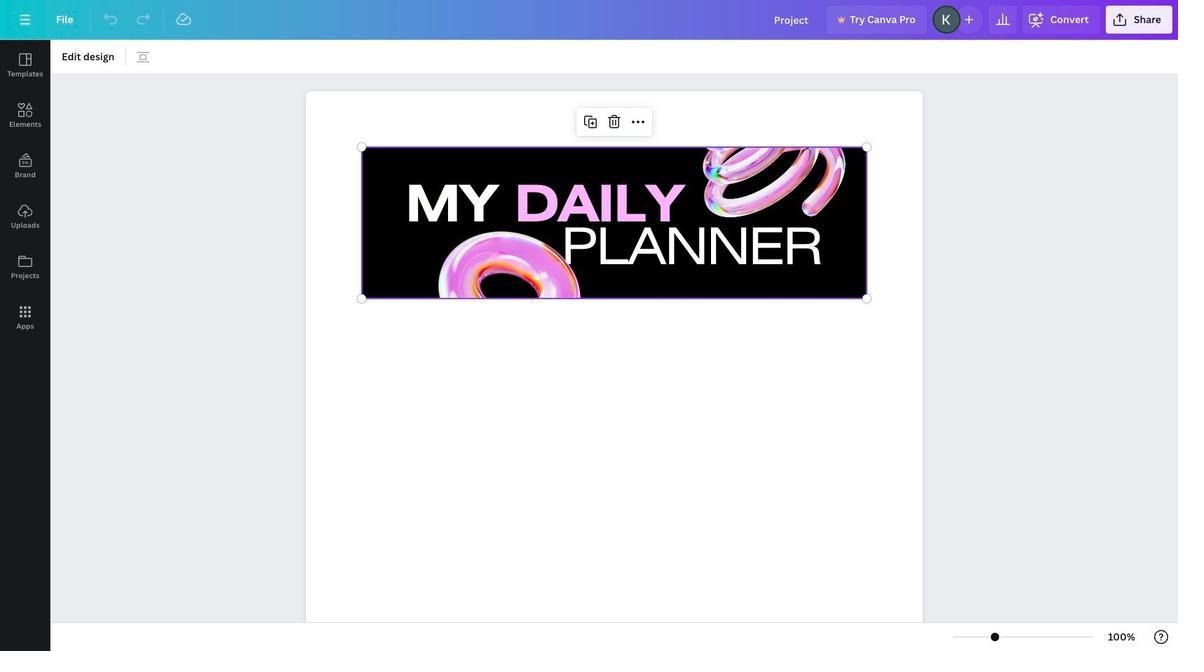 Task type: describe. For each thing, give the bounding box(es) containing it.
main menu bar
[[0, 0, 1178, 40]]

Zoom button
[[1099, 626, 1145, 649]]



Task type: vqa. For each thing, say whether or not it's contained in the screenshot.
that to the right
no



Task type: locate. For each thing, give the bounding box(es) containing it.
None text field
[[306, 84, 923, 652]]

side panel tab list
[[0, 40, 51, 343]]

Design title text field
[[763, 6, 821, 34]]



